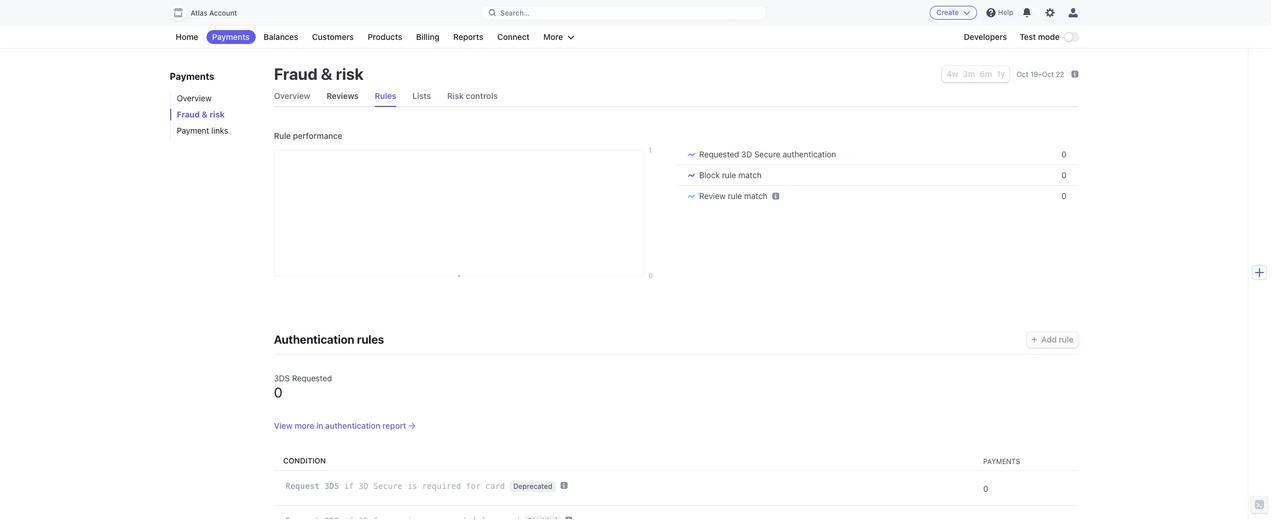 Task type: describe. For each thing, give the bounding box(es) containing it.
reports link
[[448, 30, 489, 44]]

3d inside 0 list
[[359, 482, 369, 491]]

payment links link
[[170, 125, 262, 137]]

add rule
[[1042, 335, 1074, 344]]

2 oct from the left
[[1043, 70, 1054, 79]]

4w button
[[947, 69, 959, 79]]

payment links
[[177, 126, 228, 135]]

rule for review
[[728, 191, 742, 201]]

4w 3m 6m 1y
[[947, 69, 1005, 79]]

2 vertical spatial payments
[[984, 457, 1021, 466]]

–
[[1038, 70, 1043, 79]]

authentication for secure
[[783, 149, 836, 159]]

review
[[699, 191, 726, 201]]

authentication for in
[[325, 421, 381, 431]]

0 inside "3ds requested 0"
[[274, 385, 283, 401]]

1 vertical spatial fraud & risk
[[177, 109, 225, 119]]

if
[[344, 482, 354, 491]]

requested 3d secure authentication
[[699, 149, 836, 159]]

6m
[[980, 69, 993, 79]]

3ds requested 0
[[274, 374, 332, 401]]

overview for fraud & risk
[[177, 93, 212, 103]]

3ds inside "3ds requested 0"
[[274, 374, 290, 383]]

atlas account
[[191, 9, 237, 17]]

developers link
[[959, 30, 1013, 44]]

report
[[383, 421, 406, 431]]

more
[[295, 421, 314, 431]]

review rule match
[[699, 191, 768, 201]]

notifications image
[[1023, 8, 1032, 17]]

request
[[286, 482, 320, 491]]

0 inside list
[[984, 484, 989, 494]]

lists link
[[413, 86, 431, 107]]

4w
[[947, 69, 959, 79]]

fraud & risk link
[[170, 109, 262, 120]]

1 horizontal spatial requested
[[699, 149, 740, 159]]

22
[[1056, 70, 1065, 79]]

0 vertical spatial 3d
[[742, 149, 753, 159]]

in
[[316, 421, 323, 431]]

billing
[[416, 32, 440, 42]]

1y
[[997, 69, 1005, 79]]

request 3ds if 3d secure is required for card
[[286, 482, 505, 491]]

links
[[211, 126, 228, 135]]

risk controls link
[[447, 86, 498, 107]]

block rule match
[[699, 170, 762, 180]]

connect
[[497, 32, 530, 42]]

1 horizontal spatial &
[[321, 64, 333, 83]]

reviews link
[[327, 86, 359, 107]]

mode
[[1039, 32, 1060, 42]]

deprecated
[[514, 482, 553, 491]]

3m button
[[963, 69, 976, 79]]

0 vertical spatial fraud & risk
[[274, 64, 364, 83]]

block
[[699, 170, 720, 180]]

1 vertical spatial fraud
[[177, 109, 200, 119]]

payments link
[[206, 30, 256, 44]]

home
[[176, 32, 198, 42]]

test
[[1020, 32, 1036, 42]]

1 vertical spatial &
[[202, 109, 208, 119]]

add rule button
[[1027, 332, 1079, 348]]

rule for block
[[722, 170, 737, 180]]

required
[[422, 482, 461, 491]]

products link
[[362, 30, 408, 44]]

0 list
[[274, 471, 1079, 519]]

risk
[[447, 91, 464, 101]]

help button
[[982, 3, 1018, 22]]

0 for requested 3d secure authentication
[[1062, 149, 1067, 159]]

create button
[[930, 6, 978, 20]]

is
[[408, 482, 417, 491]]

test mode
[[1020, 32, 1060, 42]]

controls
[[466, 91, 498, 101]]

balances
[[264, 32, 298, 42]]

view more in authentication report
[[274, 421, 406, 431]]

0 vertical spatial payments
[[212, 32, 250, 42]]

atlas
[[191, 9, 208, 17]]

6m button
[[980, 69, 993, 79]]

reports
[[454, 32, 484, 42]]

payment
[[177, 126, 209, 135]]

performance
[[293, 131, 342, 141]]

0 for review rule match
[[1062, 191, 1067, 201]]

authentication
[[274, 333, 355, 346]]

rule for add
[[1059, 335, 1074, 344]]

reviews
[[327, 91, 359, 101]]

lists
[[413, 91, 431, 101]]



Task type: vqa. For each thing, say whether or not it's contained in the screenshot.
DATA
no



Task type: locate. For each thing, give the bounding box(es) containing it.
requested inside "3ds requested 0"
[[292, 374, 332, 383]]

1 vertical spatial match
[[745, 191, 768, 201]]

fraud
[[274, 64, 318, 83], [177, 109, 200, 119]]

fraud down balances link
[[274, 64, 318, 83]]

0 horizontal spatial fraud & risk
[[177, 109, 225, 119]]

overview link up the fraud & risk link
[[170, 93, 262, 104]]

rule inside button
[[1059, 335, 1074, 344]]

1 horizontal spatial authentication
[[783, 149, 836, 159]]

fraud & risk up payment links
[[177, 109, 225, 119]]

Search… text field
[[482, 5, 766, 20]]

0 vertical spatial match
[[739, 170, 762, 180]]

atlas account button
[[170, 5, 249, 21]]

authentication rules
[[274, 333, 384, 346]]

3ds up view
[[274, 374, 290, 383]]

1 oct from the left
[[1017, 70, 1029, 79]]

view more in authentication report link
[[274, 420, 1079, 432]]

0 vertical spatial authentication
[[783, 149, 836, 159]]

1 horizontal spatial fraud & risk
[[274, 64, 364, 83]]

connect link
[[492, 30, 536, 44]]

rules
[[375, 91, 396, 101]]

0 horizontal spatial secure
[[373, 482, 403, 491]]

& up payment links
[[202, 109, 208, 119]]

match for review rule match
[[745, 191, 768, 201]]

0 horizontal spatial fraud
[[177, 109, 200, 119]]

balances link
[[258, 30, 304, 44]]

more
[[544, 32, 563, 42]]

overview link for fraud & risk
[[170, 93, 262, 104]]

account
[[209, 9, 237, 17]]

rules link
[[375, 86, 396, 107]]

oct 19 – oct 22
[[1017, 70, 1065, 79]]

1 vertical spatial secure
[[373, 482, 403, 491]]

risk controls
[[447, 91, 498, 101]]

0 vertical spatial secure
[[755, 149, 781, 159]]

overview
[[274, 91, 311, 101], [177, 93, 212, 103]]

tab list
[[274, 86, 1079, 107]]

requested
[[699, 149, 740, 159], [292, 374, 332, 383]]

0
[[1062, 149, 1067, 159], [1062, 170, 1067, 180], [1062, 191, 1067, 201], [274, 385, 283, 401], [984, 484, 989, 494]]

&
[[321, 64, 333, 83], [202, 109, 208, 119]]

oct left 22
[[1043, 70, 1054, 79]]

overview up the rule
[[274, 91, 311, 101]]

search…
[[501, 8, 530, 17]]

create
[[937, 8, 959, 17]]

rule right add
[[1059, 335, 1074, 344]]

rules
[[357, 333, 384, 346]]

payments
[[212, 32, 250, 42], [170, 71, 214, 82], [984, 457, 1021, 466]]

1 horizontal spatial oct
[[1043, 70, 1054, 79]]

match down 'block rule match'
[[745, 191, 768, 201]]

0 horizontal spatial 3ds
[[274, 374, 290, 383]]

authentication
[[783, 149, 836, 159], [325, 421, 381, 431]]

overview up the fraud & risk link
[[177, 93, 212, 103]]

3ds
[[274, 374, 290, 383], [325, 482, 339, 491]]

risk
[[336, 64, 364, 83], [210, 109, 225, 119]]

3d right if
[[359, 482, 369, 491]]

0 horizontal spatial overview
[[177, 93, 212, 103]]

1 vertical spatial payments
[[170, 71, 214, 82]]

0 vertical spatial rule
[[722, 170, 737, 180]]

rule
[[722, 170, 737, 180], [728, 191, 742, 201], [1059, 335, 1074, 344]]

view
[[274, 421, 293, 431]]

3m
[[963, 69, 976, 79]]

risk up reviews
[[336, 64, 364, 83]]

rule down 'block rule match'
[[728, 191, 742, 201]]

customers
[[312, 32, 354, 42]]

3ds inside 0 list
[[325, 482, 339, 491]]

overview link
[[274, 86, 311, 107], [170, 93, 262, 104]]

0 vertical spatial &
[[321, 64, 333, 83]]

0 horizontal spatial authentication
[[325, 421, 381, 431]]

1 horizontal spatial overview link
[[274, 86, 311, 107]]

add
[[1042, 335, 1057, 344]]

0 horizontal spatial risk
[[210, 109, 225, 119]]

help
[[999, 8, 1014, 17]]

requested down authentication
[[292, 374, 332, 383]]

0 vertical spatial 3ds
[[274, 374, 290, 383]]

match
[[739, 170, 762, 180], [745, 191, 768, 201]]

products
[[368, 32, 402, 42]]

billing link
[[411, 30, 445, 44]]

1 horizontal spatial fraud
[[274, 64, 318, 83]]

3d
[[742, 149, 753, 159], [359, 482, 369, 491]]

3d up 'block rule match'
[[742, 149, 753, 159]]

home link
[[170, 30, 204, 44]]

0 vertical spatial fraud
[[274, 64, 318, 83]]

match up review rule match at right top
[[739, 170, 762, 180]]

1 horizontal spatial risk
[[336, 64, 364, 83]]

more button
[[538, 30, 581, 44]]

3ds left if
[[325, 482, 339, 491]]

developers
[[964, 32, 1007, 42]]

1 horizontal spatial 3d
[[742, 149, 753, 159]]

Search… search field
[[482, 5, 766, 20]]

oct
[[1017, 70, 1029, 79], [1043, 70, 1054, 79]]

0 vertical spatial risk
[[336, 64, 364, 83]]

for
[[466, 482, 481, 491]]

1 horizontal spatial secure
[[755, 149, 781, 159]]

1 vertical spatial authentication
[[325, 421, 381, 431]]

19
[[1031, 70, 1038, 79]]

1 vertical spatial requested
[[292, 374, 332, 383]]

fraud & risk
[[274, 64, 364, 83], [177, 109, 225, 119]]

secure up 'block rule match'
[[755, 149, 781, 159]]

fraud & risk up reviews
[[274, 64, 364, 83]]

fraud up the payment on the top left of the page
[[177, 109, 200, 119]]

0 vertical spatial requested
[[699, 149, 740, 159]]

rule
[[274, 131, 291, 141]]

secure
[[755, 149, 781, 159], [373, 482, 403, 491]]

secure left is
[[373, 482, 403, 491]]

tab list containing overview
[[274, 86, 1079, 107]]

oct left 19 on the top
[[1017, 70, 1029, 79]]

condition
[[283, 456, 326, 466]]

1 vertical spatial 3ds
[[325, 482, 339, 491]]

overview link up the rule
[[274, 86, 311, 107]]

1 vertical spatial rule
[[728, 191, 742, 201]]

card
[[486, 482, 505, 491]]

0 horizontal spatial &
[[202, 109, 208, 119]]

match for block rule match
[[739, 170, 762, 180]]

overview for reviews
[[274, 91, 311, 101]]

0 horizontal spatial 3d
[[359, 482, 369, 491]]

1 horizontal spatial overview
[[274, 91, 311, 101]]

rule right block
[[722, 170, 737, 180]]

0 horizontal spatial requested
[[292, 374, 332, 383]]

2 vertical spatial rule
[[1059, 335, 1074, 344]]

1y button
[[997, 69, 1005, 79]]

requested up block
[[699, 149, 740, 159]]

0 horizontal spatial oct
[[1017, 70, 1029, 79]]

0 for block rule match
[[1062, 170, 1067, 180]]

risk up 'links'
[[210, 109, 225, 119]]

& up reviews
[[321, 64, 333, 83]]

1 vertical spatial 3d
[[359, 482, 369, 491]]

0 horizontal spatial overview link
[[170, 93, 262, 104]]

customers link
[[306, 30, 360, 44]]

1 vertical spatial risk
[[210, 109, 225, 119]]

rule performance
[[274, 131, 342, 141]]

secure inside 0 list
[[373, 482, 403, 491]]

overview link for reviews
[[274, 86, 311, 107]]

1 horizontal spatial 3ds
[[325, 482, 339, 491]]

risk inside the fraud & risk link
[[210, 109, 225, 119]]



